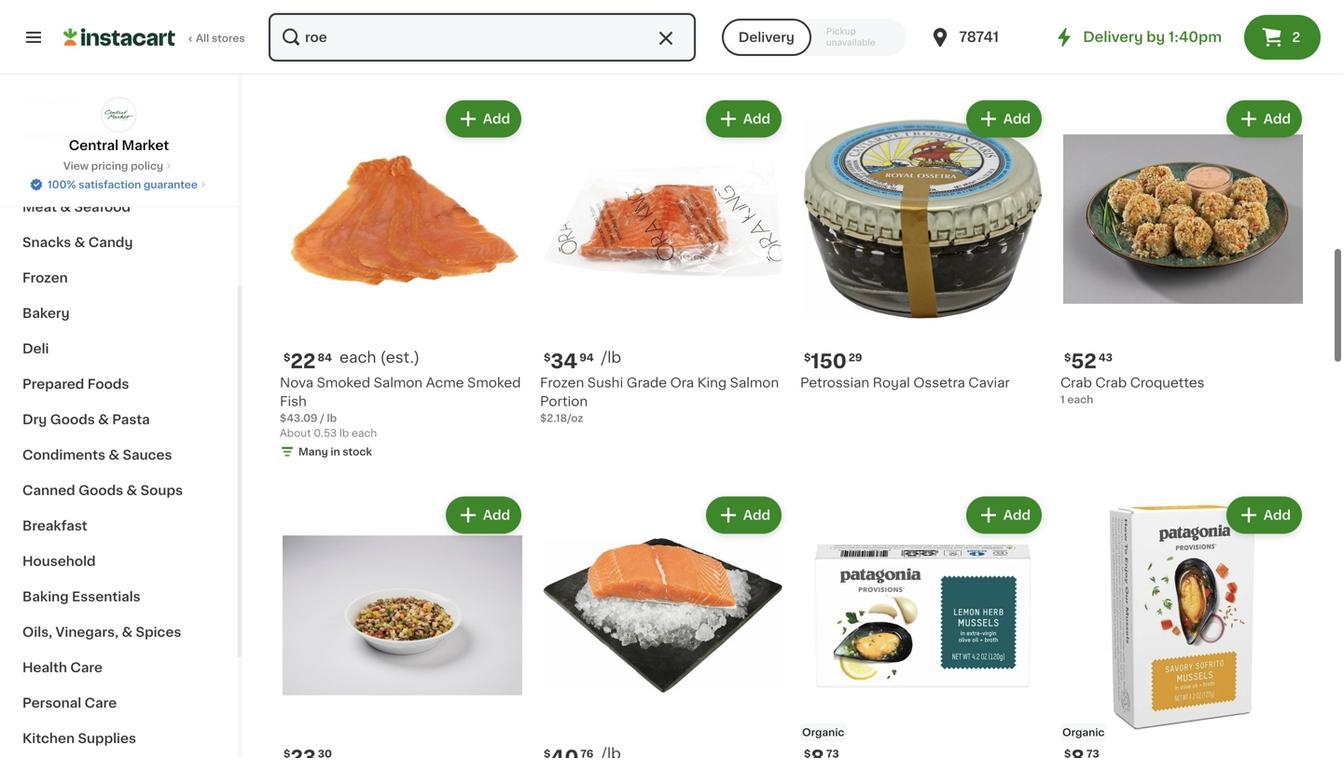 Task type: describe. For each thing, give the bounding box(es) containing it.
delivery by 1:40pm
[[1083, 30, 1222, 44]]

$2.18/oz
[[540, 408, 584, 418]]

prepared
[[22, 378, 84, 391]]

personal care
[[22, 697, 117, 710]]

kitchen supplies link
[[11, 721, 227, 757]]

market
[[122, 139, 169, 152]]

2 organic from the left
[[1063, 722, 1105, 732]]

soups
[[141, 484, 183, 497]]

all
[[196, 33, 209, 43]]

dry goods & pasta
[[22, 413, 150, 426]]

1 horizontal spatial in
[[830, 36, 839, 47]]

frozen sushi grade ora king salmon portion $2.18/oz
[[540, 371, 779, 418]]

in inside the product group
[[331, 441, 340, 451]]

produce
[[22, 94, 79, 107]]

oils, vinegars, & spices link
[[11, 615, 227, 650]]

100%
[[48, 180, 76, 190]]

1 73 from the left
[[827, 744, 839, 754]]

eggs
[[76, 130, 110, 143]]

& left sauces
[[109, 449, 119, 462]]

condiments
[[22, 449, 105, 462]]

$34.94 per pound element
[[540, 344, 786, 368]]

product group containing 150
[[801, 91, 1046, 387]]

0 horizontal spatial lb
[[327, 408, 337, 418]]

0.53
[[314, 423, 337, 433]]

bakery link
[[11, 296, 227, 331]]

1 vertical spatial lb
[[340, 423, 349, 433]]

2 smoked from the left
[[467, 371, 521, 384]]

$ 150 29
[[804, 346, 863, 366]]

product group containing /lb
[[540, 487, 786, 759]]

petrossian royal ossetra caviar
[[801, 371, 1010, 384]]

78741 button
[[929, 11, 1041, 63]]

0 vertical spatial each
[[340, 345, 376, 360]]

dry goods & pasta link
[[11, 402, 227, 438]]

$43.09
[[280, 408, 318, 418]]

meat & seafood link
[[11, 189, 227, 225]]

x
[[792, 18, 799, 28]]

snacks & candy
[[22, 236, 133, 249]]

& left eggs
[[62, 130, 73, 143]]

76
[[581, 744, 594, 754]]

many inside the product group
[[299, 441, 328, 451]]

sauces
[[123, 449, 172, 462]]

breakfast link
[[11, 509, 227, 544]]

43
[[1099, 347, 1113, 357]]

condiments & sauces link
[[11, 438, 227, 473]]

(est.)
[[380, 345, 420, 360]]

sushi
[[588, 371, 623, 384]]

1 horizontal spatial stock
[[842, 36, 871, 47]]

$40.76 per pound element
[[540, 740, 786, 759]]

household
[[22, 555, 96, 568]]

caviar
[[969, 371, 1010, 384]]

deli
[[22, 342, 49, 355]]

each inside nova smoked salmon acme smoked fish $43.09 / lb about 0.53 lb each
[[352, 423, 377, 433]]

100% satisfaction guarantee
[[48, 180, 198, 190]]

candy
[[88, 236, 133, 249]]

frozen for frozen sushi grade ora king salmon portion $2.18/oz
[[540, 371, 584, 384]]

product group containing 34
[[540, 91, 786, 420]]

nova smoked salmon acme smoked fish $43.09 / lb about 0.53 lb each
[[280, 371, 521, 433]]

stock inside "many in stock" button
[[1033, 36, 1063, 47]]

$ 52 43
[[1065, 346, 1113, 366]]

foods
[[87, 378, 129, 391]]

snacks
[[22, 236, 71, 249]]

94
[[580, 347, 594, 357]]

$ 34 94
[[544, 346, 594, 366]]

snacks & candy link
[[11, 225, 227, 260]]

baking essentials link
[[11, 579, 227, 615]]

/
[[320, 408, 325, 418]]

Search field
[[269, 13, 696, 62]]

150
[[811, 346, 847, 366]]

meat & seafood
[[22, 201, 131, 214]]

delivery for delivery
[[739, 31, 795, 44]]

health care
[[22, 662, 103, 675]]

vinegars,
[[56, 626, 119, 639]]

central
[[69, 139, 119, 152]]

condiments & sauces
[[22, 449, 172, 462]]

item carousel region
[[763, 0, 1344, 53]]

2 button
[[1245, 15, 1321, 60]]

prepared foods
[[22, 378, 129, 391]]

canned goods & soups link
[[11, 473, 227, 509]]

deli link
[[11, 331, 227, 367]]

beverages link
[[11, 154, 227, 189]]

acme
[[426, 371, 464, 384]]

salmon inside nova smoked salmon acme smoked fish $43.09 / lb about 0.53 lb each
[[374, 371, 423, 384]]

1 crab from the left
[[1061, 371, 1092, 384]]

personal care link
[[11, 686, 227, 721]]

ossetra
[[914, 371, 966, 384]]

breakfast
[[22, 520, 87, 533]]

central market logo image
[[101, 97, 137, 132]]

kitchen supplies
[[22, 732, 136, 745]]

1 horizontal spatial many
[[798, 36, 827, 47]]

supplies
[[78, 732, 136, 745]]

0 horizontal spatial stock
[[343, 441, 372, 451]]

product group containing 22
[[280, 91, 525, 458]]

& left 'pasta'
[[98, 413, 109, 426]]

croquettes
[[1131, 371, 1205, 384]]

view pricing policy link
[[63, 159, 175, 174]]

& left the candy
[[74, 236, 85, 249]]

beverages
[[22, 165, 94, 178]]

baking
[[22, 591, 69, 604]]

meat
[[22, 201, 57, 214]]



Task type: vqa. For each thing, say whether or not it's contained in the screenshot.
Beverages
yes



Task type: locate. For each thing, give the bounding box(es) containing it.
portion
[[540, 389, 588, 403]]

1 horizontal spatial frozen
[[540, 371, 584, 384]]

30
[[318, 744, 332, 754]]

/lb right 76
[[601, 741, 621, 756]]

delivery by 1:40pm link
[[1054, 26, 1222, 49]]

1 horizontal spatial crab
[[1096, 371, 1127, 384]]

2 12 from the left
[[801, 18, 812, 28]]

each inside crab crab croquettes 1 each
[[1068, 389, 1094, 399]]

2
[[1293, 31, 1301, 44]]

1
[[1061, 389, 1065, 399]]

& left soups
[[126, 484, 137, 497]]

in right 78741
[[1021, 36, 1031, 47]]

product group containing 52
[[1061, 91, 1306, 402]]

$ 22 84
[[284, 346, 332, 366]]

0 horizontal spatial smoked
[[317, 371, 370, 384]]

delivery inside delivery by 1:40pm link
[[1083, 30, 1144, 44]]

each right 84
[[340, 345, 376, 360]]

many
[[798, 36, 827, 47], [989, 36, 1019, 47], [299, 441, 328, 451]]

delivery down x
[[739, 31, 795, 44]]

1 vertical spatial /lb
[[601, 741, 621, 756]]

care inside health care link
[[70, 662, 103, 675]]

lb right / at the left of the page
[[327, 408, 337, 418]]

2 salmon from the left
[[730, 371, 779, 384]]

seafood
[[74, 201, 131, 214]]

crab crab croquettes 1 each
[[1061, 371, 1205, 399]]

lb
[[327, 408, 337, 418], [340, 423, 349, 433]]

kitchen
[[22, 732, 75, 745]]

0 horizontal spatial many in stock
[[299, 441, 372, 451]]

canned goods & soups
[[22, 484, 183, 497]]

& left spices
[[122, 626, 133, 639]]

12
[[779, 18, 790, 28], [801, 18, 812, 28]]

smoked down 84
[[317, 371, 370, 384]]

pricing
[[91, 161, 128, 171]]

1 horizontal spatial organic
[[1063, 722, 1105, 732]]

instacart logo image
[[63, 26, 175, 49]]

34
[[551, 346, 578, 366]]

nova
[[280, 371, 314, 384]]

in down '0.53'
[[331, 441, 340, 451]]

1 horizontal spatial smoked
[[467, 371, 521, 384]]

guarantee
[[144, 180, 198, 190]]

$ inside $ 34 94
[[544, 347, 551, 357]]

stores
[[212, 33, 245, 43]]

0 horizontal spatial 73
[[827, 744, 839, 754]]

crab down 43
[[1096, 371, 1127, 384]]

health care link
[[11, 650, 227, 686]]

dry
[[22, 413, 47, 426]]

1 horizontal spatial 73
[[1087, 744, 1100, 754]]

73
[[827, 744, 839, 754], [1087, 744, 1100, 754]]

spices
[[136, 626, 181, 639]]

1 vertical spatial each
[[1068, 389, 1094, 399]]

1 /lb from the top
[[601, 345, 621, 360]]

0 horizontal spatial delivery
[[739, 31, 795, 44]]

goods down "prepared foods"
[[50, 413, 95, 426]]

29
[[849, 347, 863, 357]]

goods for dry
[[50, 413, 95, 426]]

in
[[830, 36, 839, 47], [1021, 36, 1031, 47], [331, 441, 340, 451]]

central market
[[69, 139, 169, 152]]

1 horizontal spatial delivery
[[1083, 30, 1144, 44]]

1 salmon from the left
[[374, 371, 423, 384]]

salmon right king
[[730, 371, 779, 384]]

health
[[22, 662, 67, 675]]

12 left x
[[779, 18, 790, 28]]

prepared foods link
[[11, 367, 227, 402]]

care inside personal care link
[[85, 697, 117, 710]]

frozen for frozen
[[22, 272, 68, 285]]

view pricing policy
[[63, 161, 163, 171]]

0 horizontal spatial organic
[[802, 722, 845, 732]]

0 horizontal spatial 12
[[779, 18, 790, 28]]

smoked right the acme
[[467, 371, 521, 384]]

service type group
[[722, 19, 907, 56]]

&
[[62, 130, 73, 143], [60, 201, 71, 214], [74, 236, 85, 249], [98, 413, 109, 426], [109, 449, 119, 462], [126, 484, 137, 497], [122, 626, 133, 639]]

0 vertical spatial lb
[[327, 408, 337, 418]]

frozen link
[[11, 260, 227, 296]]

2 horizontal spatial stock
[[1033, 36, 1063, 47]]

care up supplies at the left
[[85, 697, 117, 710]]

& down 100%
[[60, 201, 71, 214]]

goods
[[50, 413, 95, 426], [78, 484, 123, 497]]

0 horizontal spatial frozen
[[22, 272, 68, 285]]

care for personal care
[[85, 697, 117, 710]]

each (est.)
[[340, 345, 420, 360]]

policy
[[131, 161, 163, 171]]

1 vertical spatial goods
[[78, 484, 123, 497]]

each right 1
[[1068, 389, 1094, 399]]

king
[[698, 371, 727, 384]]

canned
[[22, 484, 75, 497]]

0 horizontal spatial in
[[331, 441, 340, 451]]

fish
[[280, 389, 307, 403]]

1:40pm
[[1169, 30, 1222, 44]]

delivery inside delivery "button"
[[739, 31, 795, 44]]

1 vertical spatial frozen
[[540, 371, 584, 384]]

1 smoked from the left
[[317, 371, 370, 384]]

crab up 1
[[1061, 371, 1092, 384]]

22
[[290, 346, 316, 366]]

add button
[[448, 96, 520, 130], [708, 96, 780, 130], [968, 96, 1040, 130], [1229, 96, 1301, 130], [448, 493, 520, 527], [708, 493, 780, 527], [968, 493, 1040, 527], [1229, 493, 1301, 527]]

$ inside the $ 52 43
[[1065, 347, 1071, 357]]

2 horizontal spatial many
[[989, 36, 1019, 47]]

0 vertical spatial care
[[70, 662, 103, 675]]

all stores link
[[63, 11, 246, 63]]

organic
[[802, 722, 845, 732], [1063, 722, 1105, 732]]

many in stock inside button
[[989, 36, 1063, 47]]

in inside button
[[1021, 36, 1031, 47]]

royal
[[873, 371, 910, 384]]

baking essentials
[[22, 591, 141, 604]]

1 horizontal spatial salmon
[[730, 371, 779, 384]]

0 vertical spatial goods
[[50, 413, 95, 426]]

product group
[[280, 91, 525, 458], [540, 91, 786, 420], [801, 91, 1046, 387], [1061, 91, 1306, 402], [280, 487, 525, 759], [540, 487, 786, 759], [801, 487, 1046, 759], [1061, 487, 1306, 759]]

0 vertical spatial /lb
[[601, 345, 621, 360]]

2 crab from the left
[[1096, 371, 1127, 384]]

frozen up portion at the left
[[540, 371, 584, 384]]

None search field
[[267, 11, 698, 63]]

produce link
[[11, 83, 227, 118]]

care for health care
[[70, 662, 103, 675]]

delivery for delivery by 1:40pm
[[1083, 30, 1144, 44]]

2 /lb from the top
[[601, 741, 621, 756]]

by
[[1147, 30, 1165, 44]]

frozen up bakery
[[22, 272, 68, 285]]

$22.84 each (estimated) element
[[280, 344, 525, 368]]

0 horizontal spatial salmon
[[374, 371, 423, 384]]

frozen inside frozen sushi grade ora king salmon portion $2.18/oz
[[540, 371, 584, 384]]

84
[[318, 347, 332, 357]]

household link
[[11, 544, 227, 579]]

1 horizontal spatial lb
[[340, 423, 349, 433]]

$ inside $ 22 84
[[284, 347, 290, 357]]

1 12 from the left
[[779, 18, 790, 28]]

petrossian
[[801, 371, 870, 384]]

2 vertical spatial each
[[352, 423, 377, 433]]

salmon inside frozen sushi grade ora king salmon portion $2.18/oz
[[730, 371, 779, 384]]

goods for canned
[[78, 484, 123, 497]]

personal
[[22, 697, 81, 710]]

frozen inside "link"
[[22, 272, 68, 285]]

/lb inside $40.76 per pound element
[[601, 741, 621, 756]]

frozen
[[22, 272, 68, 285], [540, 371, 584, 384]]

salmon down $22.84 each (estimated) element
[[374, 371, 423, 384]]

central market link
[[69, 97, 169, 155]]

salmon
[[374, 371, 423, 384], [730, 371, 779, 384]]

ora
[[671, 371, 694, 384]]

12 right x
[[801, 18, 812, 28]]

many inside button
[[989, 36, 1019, 47]]

view
[[63, 161, 89, 171]]

oils,
[[22, 626, 52, 639]]

oils, vinegars, & spices
[[22, 626, 181, 639]]

2 horizontal spatial many in stock
[[989, 36, 1063, 47]]

/lb
[[601, 345, 621, 360], [601, 741, 621, 756]]

0 horizontal spatial many
[[299, 441, 328, 451]]

0 horizontal spatial crab
[[1061, 371, 1092, 384]]

12 x 12 fl oz
[[779, 18, 836, 28]]

1 vertical spatial care
[[85, 697, 117, 710]]

each right '0.53'
[[352, 423, 377, 433]]

bakery
[[22, 307, 70, 320]]

delivery left the 'by' at the right of page
[[1083, 30, 1144, 44]]

dairy & eggs link
[[11, 118, 227, 154]]

add
[[483, 107, 510, 120], [743, 107, 771, 120], [1004, 107, 1031, 120], [1264, 107, 1291, 120], [483, 503, 510, 516], [743, 503, 771, 516], [1004, 503, 1031, 516], [1264, 503, 1291, 516]]

delivery button
[[722, 19, 812, 56]]

crab
[[1061, 371, 1092, 384], [1096, 371, 1127, 384]]

1 horizontal spatial many in stock
[[798, 36, 871, 47]]

/lb right 94
[[601, 345, 621, 360]]

$ inside $ 150 29
[[804, 347, 811, 357]]

all stores
[[196, 33, 245, 43]]

care down vinegars,
[[70, 662, 103, 675]]

0 vertical spatial frozen
[[22, 272, 68, 285]]

lb right '0.53'
[[340, 423, 349, 433]]

52
[[1071, 346, 1097, 366]]

2 73 from the left
[[1087, 744, 1100, 754]]

$
[[284, 347, 290, 357], [544, 347, 551, 357], [804, 347, 811, 357], [1065, 347, 1071, 357], [284, 744, 290, 754], [544, 744, 551, 754], [804, 744, 811, 754], [1065, 744, 1071, 754]]

goods down condiments & sauces
[[78, 484, 123, 497]]

1 horizontal spatial 12
[[801, 18, 812, 28]]

in down oz
[[830, 36, 839, 47]]

1 organic from the left
[[802, 722, 845, 732]]

/lb inside $34.94 per pound element
[[601, 345, 621, 360]]

about
[[280, 423, 311, 433]]

2 horizontal spatial in
[[1021, 36, 1031, 47]]

dairy
[[22, 130, 59, 143]]

pasta
[[112, 413, 150, 426]]



